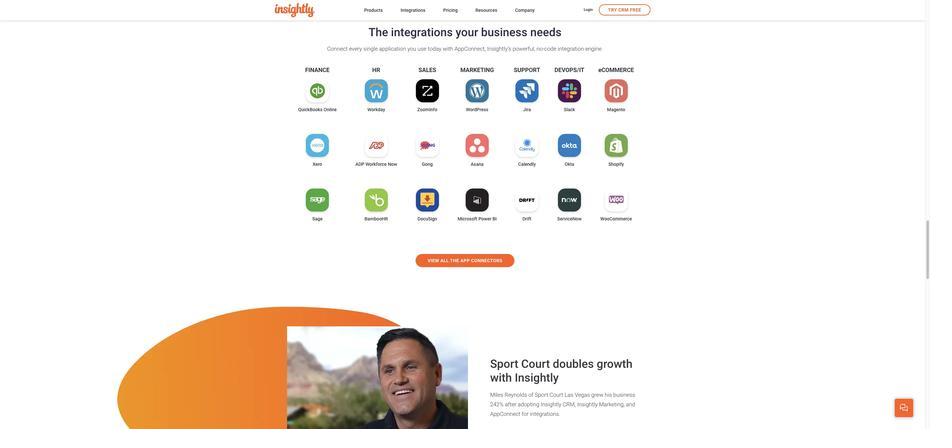 Task type: describe. For each thing, give the bounding box(es) containing it.
asana
[[471, 162, 484, 167]]

adp workforce now
[[356, 162, 397, 167]]

0 horizontal spatial business
[[481, 26, 528, 39]]

woocommerce
[[601, 217, 632, 222]]

app
[[461, 259, 470, 264]]

microsoft power bi
[[458, 217, 497, 222]]

use
[[418, 46, 427, 52]]

resources
[[476, 7, 498, 13]]

online
[[324, 107, 337, 112]]

login link
[[584, 7, 593, 13]]

miles
[[490, 393, 503, 399]]

try crm free
[[608, 7, 642, 13]]

appconnect,
[[455, 46, 486, 52]]

application
[[379, 46, 406, 52]]

ecommerce
[[599, 67, 634, 74]]

reynolds
[[505, 393, 527, 399]]

insightly up integrations.
[[541, 402, 562, 409]]

needs
[[531, 26, 562, 39]]

resources link
[[476, 6, 498, 15]]

free
[[630, 7, 642, 13]]

support
[[514, 67, 540, 74]]

every
[[349, 46, 362, 52]]

sport inside miles reynolds of sport court las vegas grew his business 242% after adopting insightly crm, insightly marketing, and appconnect for integrations.
[[535, 393, 548, 399]]

and
[[626, 402, 636, 409]]

workday
[[368, 107, 385, 112]]

connectors
[[471, 259, 503, 264]]

the
[[369, 26, 388, 39]]

products
[[364, 7, 383, 13]]

242%
[[490, 402, 504, 409]]

no-
[[537, 46, 545, 52]]

marketing,
[[599, 402, 625, 409]]

growth
[[597, 358, 633, 372]]

hr
[[372, 67, 380, 74]]

sport court doubles growth with insightly
[[490, 358, 633, 386]]

workforce
[[366, 162, 387, 167]]

microsoft
[[458, 217, 478, 222]]

pricing link
[[443, 6, 458, 15]]

all
[[441, 259, 449, 264]]

okta
[[565, 162, 574, 167]]

marketing
[[461, 67, 494, 74]]

the integrations your business needs
[[369, 26, 562, 39]]

devops/it
[[555, 67, 585, 74]]

try crm free link
[[599, 4, 651, 15]]

quickbooks
[[298, 107, 323, 112]]

pricing
[[443, 7, 458, 13]]

website thumbnail sportcourt smiling image
[[287, 327, 468, 430]]

your
[[456, 26, 478, 39]]

magento
[[607, 107, 626, 112]]

miles reynolds of sport court las vegas grew his business 242% after adopting insightly crm, insightly marketing, and appconnect for integrations.
[[490, 393, 636, 418]]

slack
[[564, 107, 575, 112]]

las
[[565, 393, 574, 399]]

single
[[364, 46, 378, 52]]

of
[[529, 393, 534, 399]]

docusign
[[418, 217, 437, 222]]

insightly down vegas
[[577, 402, 598, 409]]

integrations link
[[401, 6, 426, 15]]

view all the app connectors
[[428, 259, 503, 264]]

adopting
[[518, 402, 540, 409]]

connect
[[327, 46, 348, 52]]

gong
[[422, 162, 433, 167]]

servicenow
[[558, 217, 582, 222]]

quickbooks online
[[298, 107, 337, 112]]

integrations
[[401, 7, 426, 13]]

crm
[[619, 7, 629, 13]]

after
[[505, 402, 517, 409]]

calendly
[[518, 162, 536, 167]]



Task type: vqa. For each thing, say whether or not it's contained in the screenshot.


Task type: locate. For each thing, give the bounding box(es) containing it.
you
[[408, 46, 416, 52]]

adp
[[356, 162, 365, 167]]

vegas
[[575, 393, 590, 399]]

view all the app connectors link
[[267, 255, 663, 268]]

business up insightly's
[[481, 26, 528, 39]]

court left las
[[550, 393, 564, 399]]

1 vertical spatial sport
[[535, 393, 548, 399]]

for
[[522, 412, 529, 418]]

sport
[[490, 358, 519, 372], [535, 393, 548, 399]]

with inside sport court doubles growth with insightly
[[490, 372, 512, 386]]

insightly inside sport court doubles growth with insightly
[[515, 372, 559, 386]]

view
[[428, 259, 439, 264]]

finance
[[305, 67, 330, 74]]

business up and
[[614, 393, 635, 399]]

court inside sport court doubles growth with insightly
[[521, 358, 550, 372]]

view all the app connectors button
[[416, 255, 515, 268]]

0 vertical spatial business
[[481, 26, 528, 39]]

sport right of
[[535, 393, 548, 399]]

insightly up of
[[515, 372, 559, 386]]

court inside miles reynolds of sport court las vegas grew his business 242% after adopting insightly crm, insightly marketing, and appconnect for integrations.
[[550, 393, 564, 399]]

company
[[515, 7, 535, 13]]

zoominfo
[[418, 107, 438, 112]]

bamboohr
[[365, 217, 388, 222]]

powerful,
[[513, 46, 535, 52]]

now
[[388, 162, 397, 167]]

with
[[443, 46, 453, 52], [490, 372, 512, 386]]

1 vertical spatial court
[[550, 393, 564, 399]]

engine.
[[586, 46, 603, 52]]

0 horizontal spatial with
[[443, 46, 453, 52]]

insightly's
[[487, 46, 512, 52]]

1 horizontal spatial business
[[614, 393, 635, 399]]

0 vertical spatial sport
[[490, 358, 519, 372]]

0 horizontal spatial sport
[[490, 358, 519, 372]]

1 vertical spatial with
[[490, 372, 512, 386]]

his
[[605, 393, 612, 399]]

try crm free button
[[599, 4, 651, 15]]

xero
[[313, 162, 322, 167]]

today
[[428, 46, 442, 52]]

1 horizontal spatial sport
[[535, 393, 548, 399]]

grew
[[592, 393, 604, 399]]

business
[[481, 26, 528, 39], [614, 393, 635, 399]]

drift
[[523, 217, 532, 222]]

bi
[[493, 217, 497, 222]]

appconnect
[[490, 412, 521, 418]]

products link
[[364, 6, 383, 15]]

with up miles
[[490, 372, 512, 386]]

sales
[[419, 67, 436, 74]]

insightly logo link
[[275, 3, 354, 17]]

0 vertical spatial with
[[443, 46, 453, 52]]

sport inside sport court doubles growth with insightly
[[490, 358, 519, 372]]

jira
[[523, 107, 531, 112]]

power
[[479, 217, 492, 222]]

insightly
[[515, 372, 559, 386], [541, 402, 562, 409], [577, 402, 598, 409]]

code
[[545, 46, 557, 52]]

crm,
[[563, 402, 576, 409]]

connect every single application you use today with appconnect, insightly's powerful, no-code integration engine.
[[327, 46, 603, 52]]

integrations.
[[530, 412, 561, 418]]

court
[[521, 358, 550, 372], [550, 393, 564, 399]]

sage
[[312, 217, 323, 222]]

login
[[584, 8, 593, 12]]

1 horizontal spatial with
[[490, 372, 512, 386]]

1 vertical spatial business
[[614, 393, 635, 399]]

business inside miles reynolds of sport court las vegas grew his business 242% after adopting insightly crm, insightly marketing, and appconnect for integrations.
[[614, 393, 635, 399]]

court up of
[[521, 358, 550, 372]]

try
[[608, 7, 617, 13]]

0 vertical spatial court
[[521, 358, 550, 372]]

with right today
[[443, 46, 453, 52]]

the
[[450, 259, 459, 264]]

company link
[[515, 6, 535, 15]]

sport up miles
[[490, 358, 519, 372]]

shopify
[[609, 162, 624, 167]]

integrations
[[391, 26, 453, 39]]

insightly logo image
[[275, 3, 314, 17]]

integration
[[558, 46, 584, 52]]

doubles
[[553, 358, 594, 372]]

wordpress
[[466, 107, 489, 112]]



